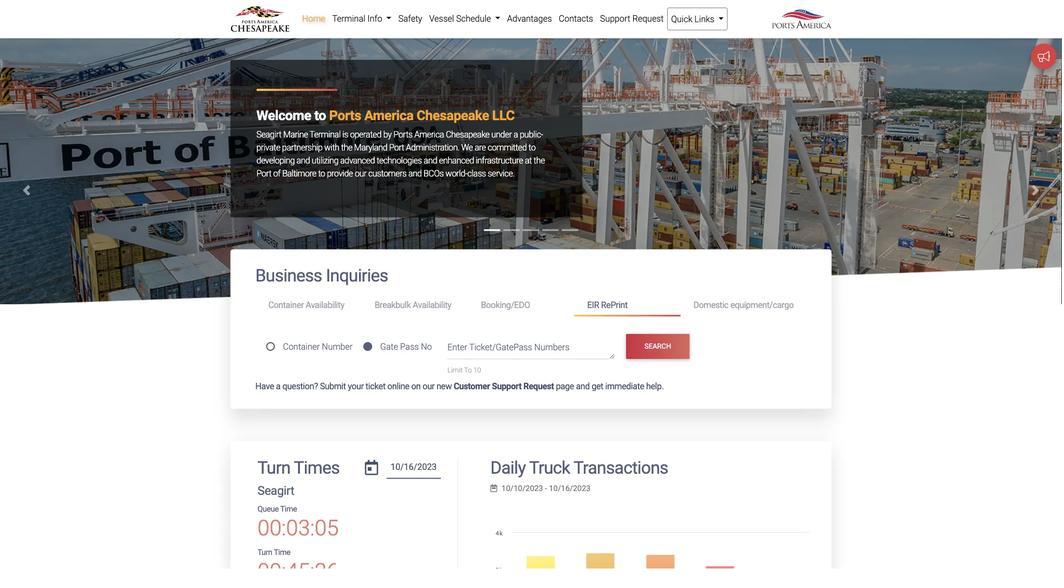 Task type: locate. For each thing, give the bounding box(es) containing it.
america inside seagirt marine terminal is operated by ports america chesapeake under a public- private partnership with the maryland port administration.                         we are committed to developing and utilizing advanced technologies and enhanced infrastructure at the port of baltimore to provide                         our customers and bcos world-class service.
[[414, 129, 444, 139]]

daily truck transactions
[[490, 458, 668, 478]]

0 horizontal spatial request
[[523, 381, 554, 391]]

0 vertical spatial container
[[268, 300, 304, 310]]

seagirt inside seagirt marine terminal is operated by ports america chesapeake under a public- private partnership with the maryland port administration.                         we are committed to developing and utilizing advanced technologies and enhanced infrastructure at the port of baltimore to provide                         our customers and bcos world-class service.
[[256, 129, 281, 139]]

None text field
[[387, 458, 441, 479]]

1 vertical spatial a
[[276, 381, 281, 391]]

2 turn from the top
[[258, 548, 272, 557]]

turn up queue in the bottom of the page
[[258, 458, 290, 478]]

info
[[367, 13, 382, 24]]

gate pass no
[[380, 342, 432, 352]]

1 vertical spatial port
[[256, 168, 271, 178]]

vessel schedule
[[429, 13, 493, 24]]

marine
[[283, 129, 308, 139]]

online
[[387, 381, 409, 391]]

search button
[[626, 334, 690, 359]]

container down business
[[268, 300, 304, 310]]

and left the get
[[576, 381, 590, 391]]

no
[[421, 342, 432, 352]]

schedule
[[456, 13, 491, 24]]

quick links link
[[667, 8, 728, 30]]

container number
[[283, 342, 353, 352]]

0 vertical spatial america
[[364, 108, 414, 123]]

transactions
[[574, 458, 668, 478]]

1 vertical spatial our
[[423, 381, 435, 391]]

terminal
[[332, 13, 365, 24], [310, 129, 341, 139]]

availability
[[306, 300, 344, 310], [413, 300, 451, 310]]

container left number
[[283, 342, 320, 352]]

our
[[355, 168, 366, 178], [423, 381, 435, 391]]

1 horizontal spatial port
[[389, 142, 404, 152]]

time right queue in the bottom of the page
[[280, 505, 297, 514]]

2 availability from the left
[[413, 300, 451, 310]]

ports up is
[[329, 108, 361, 123]]

0 vertical spatial time
[[280, 505, 297, 514]]

0 vertical spatial ports
[[329, 108, 361, 123]]

1 vertical spatial time
[[274, 548, 290, 557]]

1 vertical spatial turn
[[258, 548, 272, 557]]

vessel
[[429, 13, 454, 24]]

1 turn from the top
[[258, 458, 290, 478]]

reprint
[[601, 300, 628, 310]]

eir
[[587, 300, 599, 310]]

port left of at left top
[[256, 168, 271, 178]]

seagirt up private at left top
[[256, 129, 281, 139]]

developing
[[256, 155, 295, 165]]

terminal inside terminal info link
[[332, 13, 365, 24]]

1 availability from the left
[[306, 300, 344, 310]]

1 horizontal spatial our
[[423, 381, 435, 391]]

0 vertical spatial request
[[633, 13, 664, 24]]

america up administration.
[[414, 129, 444, 139]]

time down 00:03:05
[[274, 548, 290, 557]]

advantages link
[[504, 8, 555, 29]]

safety
[[398, 13, 422, 24]]

request left quick
[[633, 13, 664, 24]]

seagirt up queue in the bottom of the page
[[258, 484, 294, 498]]

1 vertical spatial container
[[283, 342, 320, 352]]

0 vertical spatial seagirt
[[256, 129, 281, 139]]

support right contacts
[[600, 13, 630, 24]]

ports right by
[[393, 129, 413, 139]]

limit
[[447, 366, 463, 374]]

request left 'page'
[[523, 381, 554, 391]]

1 horizontal spatial availability
[[413, 300, 451, 310]]

have a question? submit your ticket online on our new customer support request page and get immediate help.
[[255, 381, 664, 391]]

provide
[[327, 168, 353, 178]]

1 vertical spatial to
[[529, 142, 536, 152]]

welcome
[[256, 108, 311, 123]]

container for container number
[[283, 342, 320, 352]]

bcos
[[424, 168, 444, 178]]

terminal inside seagirt marine terminal is operated by ports america chesapeake under a public- private partnership with the maryland port administration.                         we are committed to developing and utilizing advanced technologies and enhanced infrastructure at the port of baltimore to provide                         our customers and bcos world-class service.
[[310, 129, 341, 139]]

1 horizontal spatial america
[[414, 129, 444, 139]]

1 horizontal spatial support
[[600, 13, 630, 24]]

port
[[389, 142, 404, 152], [256, 168, 271, 178]]

and
[[297, 155, 310, 165], [424, 155, 437, 165], [408, 168, 422, 178], [576, 381, 590, 391]]

the down is
[[341, 142, 352, 152]]

1 vertical spatial america
[[414, 129, 444, 139]]

turn down 00:03:05
[[258, 548, 272, 557]]

new
[[437, 381, 452, 391]]

0 vertical spatial turn
[[258, 458, 290, 478]]

utilizing
[[312, 155, 338, 165]]

our inside 00:03:05 main content
[[423, 381, 435, 391]]

a
[[514, 129, 518, 139], [276, 381, 281, 391]]

by
[[383, 129, 392, 139]]

container for container availability
[[268, 300, 304, 310]]

chesapeake
[[417, 108, 489, 123], [446, 129, 490, 139]]

our right on
[[423, 381, 435, 391]]

have
[[255, 381, 274, 391]]

class
[[467, 168, 486, 178]]

a inside 00:03:05 main content
[[276, 381, 281, 391]]

truck
[[529, 458, 570, 478]]

to down public-
[[529, 142, 536, 152]]

enter
[[447, 342, 467, 353]]

1 horizontal spatial ports
[[393, 129, 413, 139]]

our down advanced
[[355, 168, 366, 178]]

00:03:05 main content
[[222, 249, 840, 569]]

and down administration.
[[424, 155, 437, 165]]

1 horizontal spatial the
[[534, 155, 545, 165]]

support request
[[600, 13, 664, 24]]

ports america chesapeake image
[[0, 38, 1062, 498]]

0 horizontal spatial availability
[[306, 300, 344, 310]]

enhanced
[[439, 155, 474, 165]]

home
[[302, 13, 325, 24]]

customers
[[368, 168, 407, 178]]

ports
[[329, 108, 361, 123], [393, 129, 413, 139]]

1 vertical spatial terminal
[[310, 129, 341, 139]]

terminal info
[[332, 13, 384, 24]]

1 horizontal spatial request
[[633, 13, 664, 24]]

calendar week image
[[490, 485, 497, 493]]

number
[[322, 342, 353, 352]]

1 vertical spatial ports
[[393, 129, 413, 139]]

time inside the queue time 00:03:05
[[280, 505, 297, 514]]

1 vertical spatial seagirt
[[258, 484, 294, 498]]

0 vertical spatial support
[[600, 13, 630, 24]]

seagirt
[[256, 129, 281, 139], [258, 484, 294, 498]]

0 horizontal spatial a
[[276, 381, 281, 391]]

0 horizontal spatial our
[[355, 168, 366, 178]]

is
[[342, 129, 348, 139]]

the right 'at'
[[534, 155, 545, 165]]

baltimore
[[282, 168, 316, 178]]

port up technologies
[[389, 142, 404, 152]]

1 vertical spatial the
[[534, 155, 545, 165]]

a right have
[[276, 381, 281, 391]]

time
[[280, 505, 297, 514], [274, 548, 290, 557]]

0 vertical spatial the
[[341, 142, 352, 152]]

0 horizontal spatial support
[[492, 381, 522, 391]]

breakbulk
[[375, 300, 411, 310]]

0 vertical spatial a
[[514, 129, 518, 139]]

service.
[[488, 168, 515, 178]]

terminal left info
[[332, 13, 365, 24]]

page
[[556, 381, 574, 391]]

gate
[[380, 342, 398, 352]]

seagirt inside 00:03:05 main content
[[258, 484, 294, 498]]

1 vertical spatial support
[[492, 381, 522, 391]]

turn times
[[258, 458, 340, 478]]

domestic
[[694, 300, 729, 310]]

are
[[475, 142, 486, 152]]

partnership
[[282, 142, 323, 152]]

submit
[[320, 381, 346, 391]]

support right 'customer'
[[492, 381, 522, 391]]

2 vertical spatial to
[[318, 168, 325, 178]]

availability down business inquiries
[[306, 300, 344, 310]]

queue
[[258, 505, 279, 514]]

1 horizontal spatial a
[[514, 129, 518, 139]]

container availability
[[268, 300, 344, 310]]

inquiries
[[326, 266, 388, 286]]

advanced
[[340, 155, 375, 165]]

1 vertical spatial chesapeake
[[446, 129, 490, 139]]

quick
[[671, 14, 692, 24]]

ports inside seagirt marine terminal is operated by ports america chesapeake under a public- private partnership with the maryland port administration.                         we are committed to developing and utilizing advanced technologies and enhanced infrastructure at the port of baltimore to provide                         our customers and bcos world-class service.
[[393, 129, 413, 139]]

the
[[341, 142, 352, 152], [534, 155, 545, 165]]

on
[[411, 381, 421, 391]]

0 vertical spatial terminal
[[332, 13, 365, 24]]

contacts
[[559, 13, 593, 24]]

maryland
[[354, 142, 387, 152]]

a right under
[[514, 129, 518, 139]]

0 horizontal spatial port
[[256, 168, 271, 178]]

america up by
[[364, 108, 414, 123]]

1 vertical spatial request
[[523, 381, 554, 391]]

terminal up with at top
[[310, 129, 341, 139]]

to down utilizing
[[318, 168, 325, 178]]

00:03:05
[[258, 516, 339, 541]]

domestic equipment/cargo
[[694, 300, 794, 310]]

turn
[[258, 458, 290, 478], [258, 548, 272, 557]]

0 vertical spatial our
[[355, 168, 366, 178]]

container availability link
[[255, 295, 362, 315]]

to up with at top
[[314, 108, 326, 123]]

0 vertical spatial chesapeake
[[417, 108, 489, 123]]

availability right breakbulk
[[413, 300, 451, 310]]



Task type: describe. For each thing, give the bounding box(es) containing it.
to
[[464, 366, 472, 374]]

infrastructure
[[476, 155, 523, 165]]

support request link
[[597, 8, 667, 29]]

seagirt for seagirt
[[258, 484, 294, 498]]

calendar day image
[[365, 460, 378, 475]]

administration.
[[406, 142, 459, 152]]

numbers
[[534, 342, 570, 353]]

advantages
[[507, 13, 552, 24]]

technologies
[[377, 155, 422, 165]]

immediate
[[605, 381, 644, 391]]

our inside seagirt marine terminal is operated by ports america chesapeake under a public- private partnership with the maryland port administration.                         we are committed to developing and utilizing advanced technologies and enhanced infrastructure at the port of baltimore to provide                         our customers and bcos world-class service.
[[355, 168, 366, 178]]

time for turn time
[[274, 548, 290, 557]]

with
[[324, 142, 339, 152]]

search
[[645, 342, 671, 350]]

terminal info link
[[329, 8, 395, 29]]

Enter Ticket/GatePass Numbers text field
[[447, 341, 615, 359]]

welcome to ports america chesapeake llc
[[256, 108, 515, 123]]

business inquiries
[[255, 266, 388, 286]]

seagirt marine terminal is operated by ports america chesapeake under a public- private partnership with the maryland port administration.                         we are committed to developing and utilizing advanced technologies and enhanced infrastructure at the port of baltimore to provide                         our customers and bcos world-class service.
[[256, 129, 545, 178]]

seagirt for seagirt marine terminal is operated by ports america chesapeake under a public- private partnership with the maryland port administration.                         we are committed to developing and utilizing advanced technologies and enhanced infrastructure at the port of baltimore to provide                         our customers and bcos world-class service.
[[256, 129, 281, 139]]

0 horizontal spatial ports
[[329, 108, 361, 123]]

quick links
[[671, 14, 717, 24]]

domestic equipment/cargo link
[[681, 295, 807, 315]]

chesapeake inside seagirt marine terminal is operated by ports america chesapeake under a public- private partnership with the maryland port administration.                         we are committed to developing and utilizing advanced technologies and enhanced infrastructure at the port of baltimore to provide                         our customers and bcos world-class service.
[[446, 129, 490, 139]]

private
[[256, 142, 280, 152]]

get
[[592, 381, 603, 391]]

customer
[[454, 381, 490, 391]]

availability for breakbulk availability
[[413, 300, 451, 310]]

business
[[255, 266, 322, 286]]

10
[[474, 366, 481, 374]]

time for queue time 00:03:05
[[280, 505, 297, 514]]

safety link
[[395, 8, 426, 29]]

and down partnership
[[297, 155, 310, 165]]

and left bcos at the left
[[408, 168, 422, 178]]

ticket/gatepass
[[469, 342, 532, 353]]

breakbulk availability link
[[362, 295, 468, 315]]

10/16/2023
[[549, 484, 591, 493]]

0 vertical spatial to
[[314, 108, 326, 123]]

a inside seagirt marine terminal is operated by ports america chesapeake under a public- private partnership with the maryland port administration.                         we are committed to developing and utilizing advanced technologies and enhanced infrastructure at the port of baltimore to provide                         our customers and bcos world-class service.
[[514, 129, 518, 139]]

10/10/2023
[[502, 484, 543, 493]]

0 vertical spatial port
[[389, 142, 404, 152]]

times
[[294, 458, 340, 478]]

booking/edo link
[[468, 295, 574, 315]]

breakbulk availability
[[375, 300, 451, 310]]

committed
[[488, 142, 527, 152]]

llc
[[492, 108, 515, 123]]

we
[[461, 142, 473, 152]]

of
[[273, 168, 280, 178]]

enter ticket/gatepass numbers
[[447, 342, 570, 353]]

under
[[491, 129, 512, 139]]

availability for container availability
[[306, 300, 344, 310]]

world-
[[446, 168, 467, 178]]

your
[[348, 381, 364, 391]]

public-
[[520, 129, 543, 139]]

turn time
[[258, 548, 290, 557]]

0 horizontal spatial the
[[341, 142, 352, 152]]

booking/edo
[[481, 300, 530, 310]]

equipment/cargo
[[730, 300, 794, 310]]

support inside 00:03:05 main content
[[492, 381, 522, 391]]

home link
[[299, 8, 329, 29]]

daily
[[490, 458, 526, 478]]

0 horizontal spatial america
[[364, 108, 414, 123]]

links
[[695, 14, 714, 24]]

turn for turn times
[[258, 458, 290, 478]]

customer support request link
[[454, 381, 554, 391]]

at
[[525, 155, 532, 165]]

limit to 10
[[447, 366, 481, 374]]

help.
[[646, 381, 664, 391]]

operated
[[350, 129, 381, 139]]

eir reprint link
[[574, 295, 681, 317]]

vessel schedule link
[[426, 8, 504, 29]]

-
[[545, 484, 547, 493]]

ticket
[[366, 381, 386, 391]]

and inside 00:03:05 main content
[[576, 381, 590, 391]]

contacts link
[[555, 8, 597, 29]]

request inside 00:03:05 main content
[[523, 381, 554, 391]]

turn for turn time
[[258, 548, 272, 557]]

question?
[[282, 381, 318, 391]]

pass
[[400, 342, 419, 352]]

10/10/2023 - 10/16/2023
[[502, 484, 591, 493]]

eir reprint
[[587, 300, 628, 310]]



Task type: vqa. For each thing, say whether or not it's contained in the screenshot.
the Pass
yes



